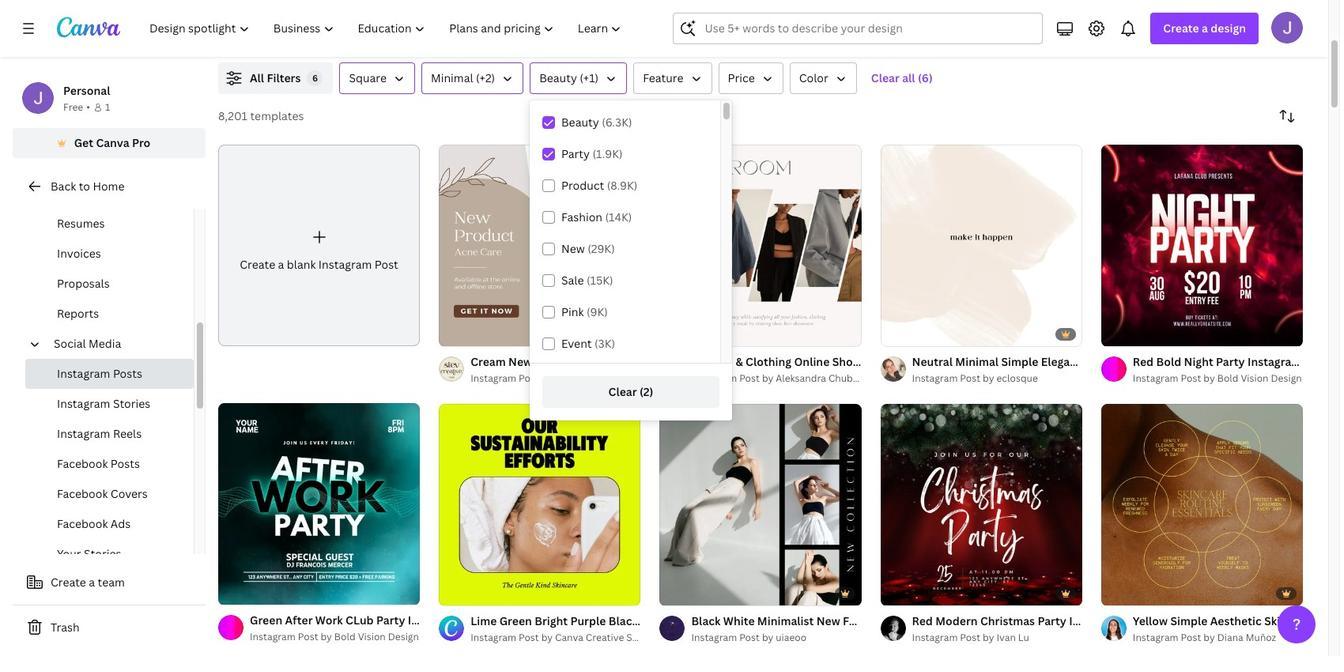 Task type: vqa. For each thing, say whether or not it's contained in the screenshot.
product
yes



Task type: locate. For each thing, give the bounding box(es) containing it.
0 horizontal spatial fashion
[[562, 210, 603, 225]]

jacob simon image
[[1272, 12, 1304, 44]]

(6)
[[918, 70, 933, 85]]

clear all (6) button
[[864, 62, 941, 94]]

0 vertical spatial bold
[[1157, 355, 1182, 370]]

instagram posts
[[57, 366, 142, 381]]

create for create a design
[[1164, 21, 1200, 36]]

a for team
[[89, 575, 95, 590]]

canva inside button
[[96, 135, 129, 150]]

1 vertical spatial facebook
[[57, 487, 108, 502]]

0 vertical spatial 1
[[105, 100, 110, 114]]

create inside 'dropdown button'
[[1164, 21, 1200, 36]]

by left ivan
[[983, 632, 995, 645]]

1 horizontal spatial new
[[562, 241, 585, 256]]

resumes
[[57, 216, 105, 231]]

posts down social media link
[[113, 366, 142, 381]]

2 facebook from the top
[[57, 487, 108, 502]]

eclosque
[[997, 372, 1039, 385]]

(6.3k)
[[602, 115, 633, 130]]

a left team
[[89, 575, 95, 590]]

0 horizontal spatial instagram post by bold vision design link
[[250, 630, 420, 646]]

a left blank
[[278, 257, 284, 272]]

red inside red modern christmas party instagram post instagram post by ivan lu
[[913, 614, 933, 629]]

0 horizontal spatial vision
[[358, 631, 386, 644]]

0 horizontal spatial new
[[509, 355, 532, 370]]

party right club
[[377, 613, 405, 628]]

minimal (+2) button
[[422, 62, 524, 94]]

instagram inside instagram post by uiaeoo link
[[692, 632, 737, 645]]

free •
[[63, 100, 90, 114]]

a left design
[[1202, 21, 1209, 36]]

post
[[375, 257, 399, 272], [695, 355, 719, 370], [980, 355, 1004, 370], [1177, 355, 1201, 370], [1305, 355, 1329, 370], [519, 372, 539, 385], [740, 372, 760, 385], [961, 372, 981, 385], [1182, 372, 1202, 385], [465, 613, 489, 628], [1127, 614, 1150, 629], [298, 631, 318, 644], [519, 632, 539, 645], [740, 632, 760, 645], [961, 632, 981, 645], [1182, 632, 1202, 645]]

pink
[[562, 305, 584, 320]]

clear for clear (2)
[[609, 384, 637, 400]]

facebook for facebook covers
[[57, 487, 108, 502]]

fashion & clothing online shop showroom instagram post link
[[692, 354, 1004, 371]]

red modern christmas party instagram post image
[[881, 404, 1083, 606]]

back
[[51, 179, 76, 194]]

2 vertical spatial bold
[[335, 631, 356, 644]]

cream new product acne care instagram post instagram post by stevcreative
[[471, 355, 719, 385]]

0 vertical spatial create
[[1164, 21, 1200, 36]]

new
[[562, 241, 585, 256], [509, 355, 532, 370]]

1 vertical spatial design
[[388, 631, 419, 644]]

design down green after work club party instagram post link
[[388, 631, 419, 644]]

1 horizontal spatial minimal
[[956, 355, 999, 370]]

red for red modern christmas party instagram post
[[913, 614, 933, 629]]

1 horizontal spatial bold
[[1157, 355, 1182, 370]]

clear inside button
[[609, 384, 637, 400]]

clear all (6)
[[872, 70, 933, 85]]

green after work club party instagram post image
[[218, 404, 420, 605]]

0 vertical spatial stories
[[113, 396, 151, 411]]

a inside button
[[89, 575, 95, 590]]

(9k)
[[587, 305, 608, 320]]

create inside button
[[51, 575, 86, 590]]

canva left pro
[[96, 135, 129, 150]]

1 vertical spatial 1
[[450, 587, 455, 599]]

1 vertical spatial vision
[[358, 631, 386, 644]]

1 horizontal spatial a
[[278, 257, 284, 272]]

stories up create a team button
[[84, 547, 121, 562]]

instagram post by eclosque link
[[913, 371, 1083, 387]]

reports link
[[25, 299, 194, 329]]

2 vertical spatial a
[[89, 575, 95, 590]]

facebook posts link
[[25, 449, 194, 479]]

red bold night party instagram post image
[[1102, 145, 1304, 347]]

instagram inside instagram post by diana muñoz link
[[1133, 632, 1179, 645]]

0 horizontal spatial a
[[89, 575, 95, 590]]

facebook down instagram reels
[[57, 456, 108, 471]]

red right quote
[[1133, 355, 1154, 370]]

facebook
[[57, 456, 108, 471], [57, 487, 108, 502], [57, 517, 108, 532]]

1 horizontal spatial fashion
[[692, 355, 733, 370]]

design inside green after work club party instagram post instagram post by bold vision design
[[388, 631, 419, 644]]

by left creative
[[542, 632, 553, 645]]

stories up reels
[[113, 396, 151, 411]]

instagram reels link
[[25, 419, 194, 449]]

party
[[562, 146, 590, 161], [1217, 355, 1246, 370], [377, 613, 405, 628], [1038, 614, 1067, 629]]

1
[[105, 100, 110, 114], [450, 587, 455, 599]]

1 horizontal spatial vision
[[1242, 372, 1269, 385]]

design down red bold night party instagram post "link"
[[1272, 372, 1303, 385]]

Sort by button
[[1272, 100, 1304, 132]]

personal
[[63, 83, 110, 98]]

1 horizontal spatial create
[[240, 257, 275, 272]]

instagram post by aleksandra chubar link
[[692, 371, 863, 387]]

bold down club
[[335, 631, 356, 644]]

0 vertical spatial facebook
[[57, 456, 108, 471]]

create left design
[[1164, 21, 1200, 36]]

by down 'night'
[[1204, 372, 1216, 385]]

0 horizontal spatial create
[[51, 575, 86, 590]]

facebook up facebook ads
[[57, 487, 108, 502]]

red inside red bold night party instagram post instagram post by bold vision design
[[1133, 355, 1154, 370]]

2 horizontal spatial a
[[1202, 21, 1209, 36]]

1 vertical spatial canva
[[555, 632, 584, 645]]

instagram post by diana muñoz link
[[1133, 631, 1304, 647]]

clear inside button
[[872, 70, 900, 85]]

vision down red bold night party instagram post "link"
[[1242, 372, 1269, 385]]

green after work club party instagram post link
[[250, 613, 489, 630]]

fashion & clothing online shop showroom instagram post image
[[660, 145, 862, 347]]

acne
[[581, 355, 608, 370]]

posts down reels
[[111, 456, 140, 471]]

social
[[54, 336, 86, 351]]

online
[[795, 355, 830, 370]]

party right 'night'
[[1217, 355, 1246, 370]]

1 vertical spatial fashion
[[692, 355, 733, 370]]

2 vertical spatial facebook
[[57, 517, 108, 532]]

facebook ads
[[57, 517, 131, 532]]

shop
[[833, 355, 861, 370]]

design
[[1272, 372, 1303, 385], [388, 631, 419, 644]]

social media link
[[47, 329, 184, 359]]

0 horizontal spatial bold
[[335, 631, 356, 644]]

1 horizontal spatial red
[[1133, 355, 1154, 370]]

red
[[1133, 355, 1154, 370], [913, 614, 933, 629]]

by inside neutral minimal simple elegant quote instagram post instagram post by eclosque
[[983, 372, 995, 385]]

0 horizontal spatial canva
[[96, 135, 129, 150]]

0 vertical spatial a
[[1202, 21, 1209, 36]]

instagram post by stevcreative link
[[471, 371, 641, 387]]

1 vertical spatial posts
[[111, 456, 140, 471]]

1 vertical spatial minimal
[[956, 355, 999, 370]]

8,201
[[218, 108, 248, 123]]

posts for facebook posts
[[111, 456, 140, 471]]

1 for 1 of 3
[[450, 587, 455, 599]]

create down your
[[51, 575, 86, 590]]

instagram stories
[[57, 396, 151, 411]]

by left eclosque
[[983, 372, 995, 385]]

0 horizontal spatial design
[[388, 631, 419, 644]]

bold
[[1157, 355, 1182, 370], [1218, 372, 1239, 385], [335, 631, 356, 644]]

cream new product acne care instagram post image
[[439, 145, 641, 347]]

1 vertical spatial clear
[[609, 384, 637, 400]]

by inside instagram post by uiaeoo link
[[763, 632, 774, 645]]

instagram post by uiaeoo
[[692, 632, 807, 645]]

0 vertical spatial canva
[[96, 135, 129, 150]]

new left "(29k)"
[[562, 241, 585, 256]]

1 horizontal spatial 1
[[450, 587, 455, 599]]

1 vertical spatial instagram post by bold vision design link
[[250, 630, 420, 646]]

0 vertical spatial instagram post by bold vision design link
[[1133, 371, 1304, 387]]

trash
[[51, 620, 80, 635]]

1 facebook from the top
[[57, 456, 108, 471]]

1 vertical spatial product
[[535, 355, 578, 370]]

proposals link
[[25, 269, 194, 299]]

home
[[93, 179, 125, 194]]

None search field
[[674, 13, 1044, 44]]

0 horizontal spatial red
[[913, 614, 933, 629]]

1 vertical spatial stories
[[84, 547, 121, 562]]

2 horizontal spatial bold
[[1218, 372, 1239, 385]]

new inside cream new product acne care instagram post instagram post by stevcreative
[[509, 355, 532, 370]]

fashion inside fashion & clothing online shop showroom instagram post instagram post by aleksandra chubar
[[692, 355, 733, 370]]

0 vertical spatial new
[[562, 241, 585, 256]]

fashion
[[562, 210, 603, 225], [692, 355, 733, 370]]

facebook covers link
[[25, 479, 194, 509]]

minimal up instagram post by eclosque link
[[956, 355, 999, 370]]

beauty inside button
[[540, 70, 577, 85]]

bold left 'night'
[[1157, 355, 1182, 370]]

0 vertical spatial fashion
[[562, 210, 603, 225]]

facebook up the your stories
[[57, 517, 108, 532]]

vision down green after work club party instagram post link
[[358, 631, 386, 644]]

party inside green after work club party instagram post instagram post by bold vision design
[[377, 613, 405, 628]]

by inside fashion & clothing online shop showroom instagram post instagram post by aleksandra chubar
[[763, 372, 774, 385]]

ads
[[111, 517, 131, 532]]

trash link
[[13, 612, 206, 644]]

stories for your stories
[[84, 547, 121, 562]]

green after work club party instagram post instagram post by bold vision design
[[250, 613, 489, 644]]

price
[[728, 70, 755, 85]]

clear left all on the right top of the page
[[872, 70, 900, 85]]

create a design button
[[1151, 13, 1259, 44]]

1 horizontal spatial instagram post by bold vision design link
[[1133, 371, 1304, 387]]

0 vertical spatial minimal
[[431, 70, 474, 85]]

by left diana
[[1204, 632, 1216, 645]]

a
[[1202, 21, 1209, 36], [278, 257, 284, 272], [89, 575, 95, 590]]

by left uiaeoo
[[763, 632, 774, 645]]

minimal left (+2) at the left
[[431, 70, 474, 85]]

product up instagram post by stevcreative link
[[535, 355, 578, 370]]

color
[[800, 70, 829, 85]]

0 vertical spatial design
[[1272, 372, 1303, 385]]

0 vertical spatial posts
[[113, 366, 142, 381]]

feature
[[643, 70, 684, 85]]

0 horizontal spatial minimal
[[431, 70, 474, 85]]

1 vertical spatial create
[[240, 257, 275, 272]]

design inside red bold night party instagram post instagram post by bold vision design
[[1272, 372, 1303, 385]]

vision
[[1242, 372, 1269, 385], [358, 631, 386, 644]]

top level navigation element
[[139, 13, 636, 44]]

0 vertical spatial vision
[[1242, 372, 1269, 385]]

minimal inside neutral minimal simple elegant quote instagram post instagram post by eclosque
[[956, 355, 999, 370]]

1 horizontal spatial design
[[1272, 372, 1303, 385]]

vision inside red bold night party instagram post instagram post by bold vision design
[[1242, 372, 1269, 385]]

(2)
[[640, 384, 654, 400]]

new right cream
[[509, 355, 532, 370]]

cream
[[471, 355, 506, 370]]

care
[[611, 355, 636, 370]]

0 vertical spatial clear
[[872, 70, 900, 85]]

clear (2) button
[[543, 377, 720, 408]]

party right christmas
[[1038, 614, 1067, 629]]

instagram inside instagram post by canva creative studio link
[[471, 632, 517, 645]]

create left blank
[[240, 257, 275, 272]]

by down work
[[321, 631, 332, 644]]

by
[[542, 372, 553, 385], [763, 372, 774, 385], [983, 372, 995, 385], [1204, 372, 1216, 385], [321, 631, 332, 644], [542, 632, 553, 645], [763, 632, 774, 645], [983, 632, 995, 645], [1204, 632, 1216, 645]]

stories
[[113, 396, 151, 411], [84, 547, 121, 562]]

8,201 templates
[[218, 108, 304, 123]]

instagram post by bold vision design link
[[1133, 371, 1304, 387], [250, 630, 420, 646]]

red modern christmas party instagram post link
[[913, 613, 1150, 631]]

0 vertical spatial beauty
[[540, 70, 577, 85]]

instagram post by uiaeoo link
[[692, 631, 862, 647]]

create a team button
[[13, 567, 206, 599]]

get canva pro button
[[13, 128, 206, 158]]

by left stevcreative
[[542, 372, 553, 385]]

by inside green after work club party instagram post instagram post by bold vision design
[[321, 631, 332, 644]]

2 horizontal spatial create
[[1164, 21, 1200, 36]]

vision inside green after work club party instagram post instagram post by bold vision design
[[358, 631, 386, 644]]

1 vertical spatial red
[[913, 614, 933, 629]]

1 vertical spatial a
[[278, 257, 284, 272]]

(15k)
[[587, 273, 614, 288]]

by inside red modern christmas party instagram post instagram post by ivan lu
[[983, 632, 995, 645]]

by down clothing
[[763, 372, 774, 385]]

red bold night party instagram post instagram post by bold vision design
[[1133, 355, 1329, 385]]

0 horizontal spatial 1
[[105, 100, 110, 114]]

a inside 'dropdown button'
[[1202, 21, 1209, 36]]

create for create a team
[[51, 575, 86, 590]]

black white minimalist new fashion collection - instagram post image
[[660, 404, 862, 606]]

clear left (2)
[[609, 384, 637, 400]]

Search search field
[[705, 13, 1033, 44]]

1 vertical spatial beauty
[[562, 115, 599, 130]]

0 horizontal spatial clear
[[609, 384, 637, 400]]

your
[[57, 547, 81, 562]]

6 filter options selected element
[[307, 70, 323, 86]]

instagram post by bold vision design link down work
[[250, 630, 420, 646]]

1 horizontal spatial clear
[[872, 70, 900, 85]]

posts for instagram posts
[[113, 366, 142, 381]]

create a blank instagram post element
[[218, 145, 420, 347]]

canva left creative
[[555, 632, 584, 645]]

elegant
[[1042, 355, 1082, 370]]

beauty left the (+1)
[[540, 70, 577, 85]]

fashion left &
[[692, 355, 733, 370]]

square button
[[340, 62, 415, 94]]

posts
[[113, 366, 142, 381], [111, 456, 140, 471]]

2 vertical spatial create
[[51, 575, 86, 590]]

instagram post by bold vision design link down 'night'
[[1133, 371, 1304, 387]]

1 right •
[[105, 100, 110, 114]]

filters
[[267, 70, 301, 85]]

red modern christmas party instagram post instagram post by ivan lu
[[913, 614, 1150, 645]]

1 vertical spatial bold
[[1218, 372, 1239, 385]]

fashion up new (29k) at the top left
[[562, 210, 603, 225]]

0 vertical spatial red
[[1133, 355, 1154, 370]]

instagram reels
[[57, 426, 142, 441]]

bold down red bold night party instagram post "link"
[[1218, 372, 1239, 385]]

beauty (6.3k)
[[562, 115, 633, 130]]

(3k)
[[595, 336, 615, 351]]

1 left of
[[450, 587, 455, 599]]

red left modern
[[913, 614, 933, 629]]

1 vertical spatial new
[[509, 355, 532, 370]]

3 facebook from the top
[[57, 517, 108, 532]]

beauty up party (1.9k)
[[562, 115, 599, 130]]

instagram post by bold vision design link for work
[[250, 630, 420, 646]]

product down party (1.9k)
[[562, 178, 605, 193]]

night
[[1185, 355, 1214, 370]]

of
[[457, 587, 466, 599]]



Task type: describe. For each thing, give the bounding box(es) containing it.
create a design
[[1164, 21, 1247, 36]]

clear for clear all (6)
[[872, 70, 900, 85]]

instagram inside instagram stories link
[[57, 396, 110, 411]]

quote
[[1085, 355, 1118, 370]]

minimal inside button
[[431, 70, 474, 85]]

blank
[[287, 257, 316, 272]]

instagram post by diana muñoz
[[1133, 632, 1277, 645]]

product (8.9k)
[[562, 178, 638, 193]]

product inside cream new product acne care instagram post instagram post by stevcreative
[[535, 355, 578, 370]]

1 for 1
[[105, 100, 110, 114]]

your stories link
[[25, 540, 194, 570]]

fashion for fashion & clothing online shop showroom instagram post instagram post by aleksandra chubar
[[692, 355, 733, 370]]

to
[[79, 179, 90, 194]]

create a blank instagram post
[[240, 257, 399, 272]]

modern
[[936, 614, 978, 629]]

free
[[63, 100, 83, 114]]

muñoz
[[1247, 632, 1277, 645]]

red bold night party instagram post link
[[1133, 354, 1329, 371]]

price button
[[719, 62, 784, 94]]

creative
[[586, 632, 624, 645]]

red for red bold night party instagram post
[[1133, 355, 1154, 370]]

all
[[903, 70, 916, 85]]

neutral minimal simple elegant quote instagram post image
[[881, 145, 1083, 347]]

new (29k)
[[562, 241, 615, 256]]

facebook posts
[[57, 456, 140, 471]]

minimal (+2)
[[431, 70, 495, 85]]

clothing
[[746, 355, 792, 370]]

reels
[[113, 426, 142, 441]]

a for blank
[[278, 257, 284, 272]]

beauty (+1) button
[[530, 62, 627, 94]]

beauty for beauty (6.3k)
[[562, 115, 599, 130]]

sale
[[562, 273, 584, 288]]

back to home link
[[13, 171, 206, 203]]

proposals
[[57, 276, 110, 291]]

clear (2)
[[609, 384, 654, 400]]

back to home
[[51, 179, 125, 194]]

team
[[98, 575, 125, 590]]

(1.9k)
[[593, 146, 623, 161]]

instagram inside create a blank instagram post element
[[319, 257, 372, 272]]

uiaeoo
[[776, 632, 807, 645]]

1 horizontal spatial canva
[[555, 632, 584, 645]]

after
[[285, 613, 313, 628]]

event (3k)
[[562, 336, 615, 351]]

lime green bright purple black minimal bright transparency inclusive skincare multipage instagram post image
[[439, 404, 641, 606]]

by inside cream new product acne care instagram post instagram post by stevcreative
[[542, 372, 553, 385]]

studio
[[627, 632, 657, 645]]

by inside instagram post by diana muñoz link
[[1204, 632, 1216, 645]]

design
[[1211, 21, 1247, 36]]

invoices
[[57, 246, 101, 261]]

feature button
[[634, 62, 712, 94]]

fashion & clothing online shop showroom instagram post instagram post by aleksandra chubar
[[692, 355, 1004, 385]]

sale (15k)
[[562, 273, 614, 288]]

instagram post by bold vision design link for night
[[1133, 371, 1304, 387]]

neutral minimal simple elegant quote instagram post link
[[913, 354, 1201, 371]]

stevcreative
[[555, 372, 613, 385]]

create for create a blank instagram post
[[240, 257, 275, 272]]

instagram stories link
[[25, 389, 194, 419]]

party left (1.9k)
[[562, 146, 590, 161]]

pro
[[132, 135, 151, 150]]

facebook for facebook posts
[[57, 456, 108, 471]]

1 of 3
[[450, 587, 473, 599]]

&
[[736, 355, 743, 370]]

3
[[468, 587, 473, 599]]

covers
[[111, 487, 148, 502]]

fashion (14k)
[[562, 210, 632, 225]]

(+2)
[[476, 70, 495, 85]]

christmas
[[981, 614, 1036, 629]]

party inside red modern christmas party instagram post instagram post by ivan lu
[[1038, 614, 1067, 629]]

neutral minimal simple elegant quote instagram post instagram post by eclosque
[[913, 355, 1201, 385]]

square
[[349, 70, 387, 85]]

instagram post by canva creative studio link
[[471, 631, 657, 647]]

all
[[250, 70, 264, 85]]

bold inside green after work club party instagram post instagram post by bold vision design
[[335, 631, 356, 644]]

party inside red bold night party instagram post instagram post by bold vision design
[[1217, 355, 1246, 370]]

0 vertical spatial product
[[562, 178, 605, 193]]

your stories
[[57, 547, 121, 562]]

lu
[[1019, 632, 1030, 645]]

reports
[[57, 306, 99, 321]]

color button
[[790, 62, 857, 94]]

a for design
[[1202, 21, 1209, 36]]

ivan
[[997, 632, 1016, 645]]

yellow simple aesthetic skincare tips infographic instagram post image
[[1102, 404, 1304, 606]]

(29k)
[[588, 241, 615, 256]]

pink (9k)
[[562, 305, 608, 320]]

diana
[[1218, 632, 1244, 645]]

instagram post templates image
[[966, 0, 1304, 44]]

by inside instagram post by canva creative studio link
[[542, 632, 553, 645]]

club
[[346, 613, 374, 628]]

by inside red bold night party instagram post instagram post by bold vision design
[[1204, 372, 1216, 385]]

event
[[562, 336, 592, 351]]

fashion for fashion (14k)
[[562, 210, 603, 225]]

beauty for beauty (+1)
[[540, 70, 577, 85]]

resumes link
[[25, 209, 194, 239]]

facebook for facebook ads
[[57, 517, 108, 532]]

stories for instagram stories
[[113, 396, 151, 411]]

create a team
[[51, 575, 125, 590]]

instagram inside instagram reels link
[[57, 426, 110, 441]]



